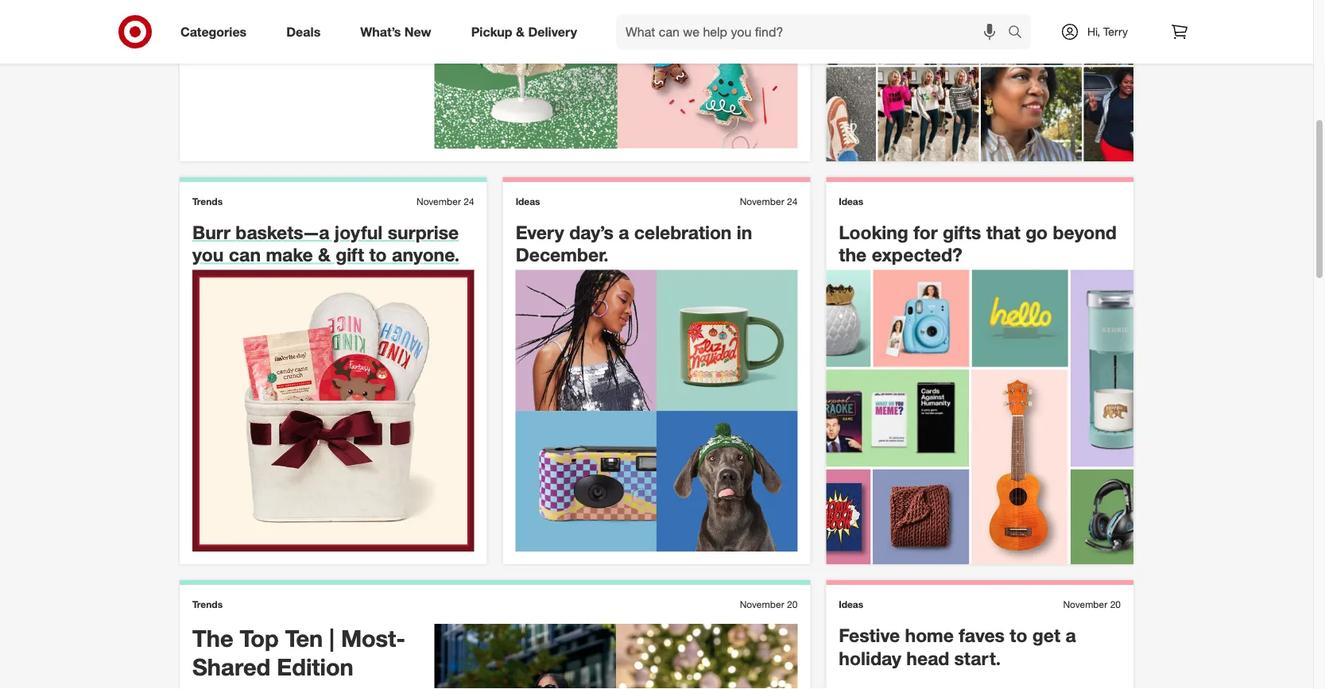 Task type: describe. For each thing, give the bounding box(es) containing it.
the top ten | most-shared edition image
[[435, 624, 798, 689]]

the
[[192, 624, 233, 653]]

terry
[[1104, 25, 1128, 39]]

make
[[266, 244, 313, 266]]

what's
[[360, 24, 401, 39]]

edition
[[277, 653, 354, 681]]

24 for every day's a celebration in december.
[[787, 195, 798, 207]]

looking
[[839, 221, 909, 243]]

expected?
[[872, 244, 963, 266]]

anyone.
[[392, 244, 460, 266]]

deals link
[[273, 14, 340, 49]]

most-
[[341, 624, 405, 653]]

december.
[[516, 244, 609, 266]]

to inside burr baskets—a joyful surprise you can make & gift to anyone.
[[369, 244, 387, 266]]

|
[[329, 624, 335, 653]]

collage of people showing off their #targetstyle image
[[826, 0, 1134, 161]]

november 24 for every day's a celebration in december.
[[740, 195, 798, 207]]

november for the top ten | most- shared edition
[[740, 599, 784, 611]]

What can we help you find? suggestions appear below search field
[[616, 14, 1012, 49]]

what's new link
[[347, 14, 451, 49]]

hi, terry
[[1088, 25, 1128, 39]]

looking for gifts that go beyond the expected?
[[839, 221, 1117, 266]]

20 for ideas
[[1110, 599, 1121, 611]]

pickup & delivery
[[471, 24, 577, 39]]

festive home faves to get a holiday head start.
[[839, 624, 1076, 669]]

surprise
[[388, 221, 459, 243]]

every day's a celebration in december. image
[[516, 270, 798, 552]]

faves
[[959, 624, 1005, 647]]

categories link
[[167, 14, 267, 49]]

joyful
[[335, 221, 383, 243]]

every
[[516, 221, 564, 243]]

gift
[[336, 244, 364, 266]]

ten
[[285, 624, 323, 653]]

get
[[1033, 624, 1061, 647]]

0 vertical spatial &
[[516, 24, 525, 39]]

search
[[1001, 25, 1039, 41]]

day's
[[569, 221, 614, 243]]

baskets—a
[[236, 221, 329, 243]]

hi,
[[1088, 25, 1100, 39]]

shared
[[192, 653, 271, 681]]

ideas for november 24
[[516, 195, 540, 207]]

pickup & delivery link
[[458, 14, 597, 49]]

burr baskets—a joyful surprise you can make & gift to anyone.
[[192, 221, 460, 266]]

head
[[907, 647, 949, 669]]

you
[[192, 244, 224, 266]]

ideas for november 20
[[839, 599, 864, 611]]

burr baskets—a joyful surprise you can make & gift to anyone. image
[[192, 270, 474, 552]]

festive
[[839, 624, 900, 647]]



Task type: locate. For each thing, give the bounding box(es) containing it.
november 20 for ideas
[[1063, 599, 1121, 611]]

0 horizontal spatial november 20
[[740, 599, 798, 611]]

trends
[[192, 195, 223, 207], [192, 599, 223, 611]]

1 20 from the left
[[787, 599, 798, 611]]

1 horizontal spatial a
[[1066, 624, 1076, 647]]

to left 'get'
[[1010, 624, 1028, 647]]

1 horizontal spatial &
[[516, 24, 525, 39]]

20
[[787, 599, 798, 611], [1110, 599, 1121, 611]]

to right gift
[[369, 244, 387, 266]]

deals
[[286, 24, 321, 39]]

1 vertical spatial to
[[1010, 624, 1028, 647]]

november
[[417, 195, 461, 207], [740, 195, 784, 207], [740, 599, 784, 611], [1063, 599, 1108, 611]]

collage of gift ideas image
[[826, 270, 1134, 565]]

& inside burr baskets—a joyful surprise you can make & gift to anyone.
[[318, 244, 331, 266]]

2 trends from the top
[[192, 599, 223, 611]]

trends for the top ten | most- shared edition
[[192, 599, 223, 611]]

24 for burr baskets—a joyful surprise you can make & gift to anyone.
[[464, 195, 474, 207]]

2 november 20 from the left
[[1063, 599, 1121, 611]]

the
[[839, 244, 867, 266]]

0 horizontal spatial &
[[318, 244, 331, 266]]

trends for burr baskets—a joyful surprise you can make & gift to anyone.
[[192, 195, 223, 207]]

very merry holiday traditions for all. image
[[435, 0, 798, 149]]

go
[[1026, 221, 1048, 243]]

new
[[405, 24, 431, 39]]

1 vertical spatial a
[[1066, 624, 1076, 647]]

a inside "festive home faves to get a holiday head start."
[[1066, 624, 1076, 647]]

& left gift
[[318, 244, 331, 266]]

24
[[464, 195, 474, 207], [787, 195, 798, 207]]

a inside every day's a celebration in december.
[[619, 221, 629, 243]]

every day's a celebration in december.
[[516, 221, 752, 266]]

to inside "festive home faves to get a holiday head start."
[[1010, 624, 1028, 647]]

0 vertical spatial a
[[619, 221, 629, 243]]

pickup
[[471, 24, 512, 39]]

categories
[[180, 24, 247, 39]]

ideas up the every
[[516, 195, 540, 207]]

trends up burr
[[192, 195, 223, 207]]

search button
[[1001, 14, 1039, 52]]

0 horizontal spatial november 24
[[417, 195, 474, 207]]

1 horizontal spatial 24
[[787, 195, 798, 207]]

home
[[905, 624, 954, 647]]

ideas
[[516, 195, 540, 207], [839, 195, 864, 207], [839, 599, 864, 611]]

celebration
[[634, 221, 732, 243]]

& right "pickup"
[[516, 24, 525, 39]]

0 horizontal spatial a
[[619, 221, 629, 243]]

trends up the
[[192, 599, 223, 611]]

1 november 20 from the left
[[740, 599, 798, 611]]

a right day's
[[619, 221, 629, 243]]

november 24 up in
[[740, 195, 798, 207]]

november 24
[[417, 195, 474, 207], [740, 195, 798, 207]]

burr
[[192, 221, 231, 243]]

1 november 24 from the left
[[417, 195, 474, 207]]

1 horizontal spatial 20
[[1110, 599, 1121, 611]]

beyond
[[1053, 221, 1117, 243]]

20 for trends
[[787, 599, 798, 611]]

top
[[240, 624, 279, 653]]

delivery
[[528, 24, 577, 39]]

1 trends from the top
[[192, 195, 223, 207]]

a right 'get'
[[1066, 624, 1076, 647]]

to
[[369, 244, 387, 266], [1010, 624, 1028, 647]]

holiday
[[839, 647, 902, 669]]

the top ten | most- shared edition
[[192, 624, 405, 681]]

0 vertical spatial to
[[369, 244, 387, 266]]

november for burr baskets—a joyful surprise you can make & gift to anyone.
[[417, 195, 461, 207]]

2 november 24 from the left
[[740, 195, 798, 207]]

1 vertical spatial &
[[318, 244, 331, 266]]

november 24 up surprise
[[417, 195, 474, 207]]

can
[[229, 244, 261, 266]]

november 20 for trends
[[740, 599, 798, 611]]

for
[[914, 221, 938, 243]]

1 horizontal spatial to
[[1010, 624, 1028, 647]]

0 horizontal spatial 20
[[787, 599, 798, 611]]

1 24 from the left
[[464, 195, 474, 207]]

1 horizontal spatial november 24
[[740, 195, 798, 207]]

ideas up the festive
[[839, 599, 864, 611]]

gifts
[[943, 221, 981, 243]]

november 20
[[740, 599, 798, 611], [1063, 599, 1121, 611]]

2 20 from the left
[[1110, 599, 1121, 611]]

0 horizontal spatial to
[[369, 244, 387, 266]]

ideas up looking
[[839, 195, 864, 207]]

start.
[[955, 647, 1001, 669]]

1 vertical spatial trends
[[192, 599, 223, 611]]

&
[[516, 24, 525, 39], [318, 244, 331, 266]]

a
[[619, 221, 629, 243], [1066, 624, 1076, 647]]

november for every day's a celebration in december.
[[740, 195, 784, 207]]

that
[[986, 221, 1021, 243]]

1 horizontal spatial november 20
[[1063, 599, 1121, 611]]

what's new
[[360, 24, 431, 39]]

0 vertical spatial trends
[[192, 195, 223, 207]]

0 horizontal spatial 24
[[464, 195, 474, 207]]

2 24 from the left
[[787, 195, 798, 207]]

in
[[737, 221, 752, 243]]

november 24 for burr baskets—a joyful surprise you can make & gift to anyone.
[[417, 195, 474, 207]]



Task type: vqa. For each thing, say whether or not it's contained in the screenshot.
Sprays
no



